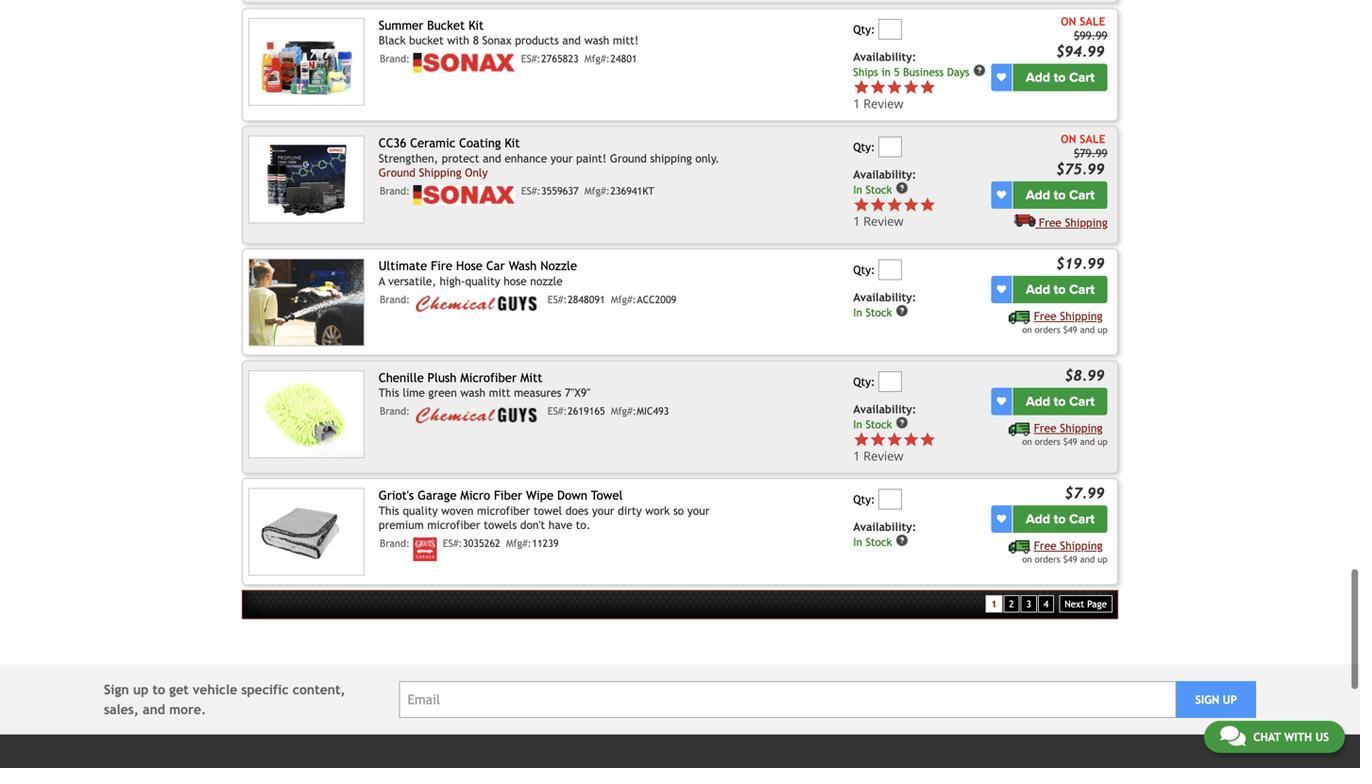 Task type: describe. For each thing, give the bounding box(es) containing it.
sonax - corporate logo image for $75.99
[[413, 185, 515, 205]]

coating
[[459, 136, 501, 150]]

$8.99
[[1065, 367, 1105, 384]]

$94.99
[[1056, 43, 1105, 60]]

1 for chenille plush microfiber mitt
[[854, 447, 861, 464]]

brand: for $7.99
[[380, 537, 410, 549]]

ceramic
[[410, 136, 456, 150]]

and up '$7.99' on the bottom right of the page
[[1081, 436, 1095, 447]]

3 review from the top
[[864, 447, 904, 464]]

2765823
[[541, 53, 579, 65]]

chenille
[[379, 370, 424, 385]]

versatile,
[[388, 274, 436, 287]]

5 1 review link from the top
[[854, 431, 988, 464]]

question sign image for $8.99
[[896, 416, 909, 429]]

review for $94.99
[[864, 95, 904, 112]]

add to wish list image for $75.99
[[997, 190, 1007, 200]]

chenille plush microfiber mitt link
[[379, 370, 543, 385]]

sale for $75.99
[[1080, 132, 1106, 145]]

us
[[1316, 730, 1329, 744]]

specific
[[241, 682, 289, 697]]

3 1 review from the top
[[854, 447, 904, 464]]

fire
[[431, 258, 453, 273]]

es#: for $7.99
[[443, 537, 462, 549]]

free for $8.99
[[1034, 421, 1057, 435]]

ultimate fire hose car wash nozzle link
[[379, 258, 577, 273]]

$75.99
[[1056, 160, 1105, 177]]

next page link
[[1059, 595, 1113, 613]]

6 1 review link from the top
[[854, 447, 936, 464]]

1 stock from the top
[[866, 183, 892, 196]]

dirty
[[618, 504, 642, 517]]

and up $8.99
[[1081, 324, 1095, 335]]

to for fourth add to cart button from the bottom of the page
[[1054, 187, 1066, 203]]

sign for sign up to get vehicle specific content, sales, and more.
[[104, 682, 129, 697]]

mitt
[[521, 370, 543, 385]]

es#: left 3559637
[[521, 185, 541, 197]]

griot's - corporate logo image
[[413, 537, 437, 561]]

5 availability: from the top
[[854, 520, 917, 533]]

shipping inside cc36 ceramic coating kit strengthen, protect and enhance your paint! ground shipping only. ground shipping only
[[419, 166, 462, 179]]

mitt!
[[613, 34, 639, 47]]

add to cart for $7.99
[[1026, 511, 1095, 527]]

3 link
[[1021, 595, 1037, 613]]

shipping up $19.99
[[1065, 216, 1108, 229]]

3 1 review link from the top
[[854, 197, 988, 230]]

shipping for $19.99
[[1060, 309, 1103, 323]]

chat with us
[[1254, 730, 1329, 744]]

es#: 2619165 mfg#: mic493
[[548, 406, 669, 417]]

on for $94.99
[[1061, 14, 1077, 28]]

free shipping
[[1039, 216, 1108, 229]]

1 add from the top
[[1026, 69, 1051, 85]]

woven
[[441, 504, 474, 517]]

high-
[[440, 274, 465, 287]]

1 in from the top
[[854, 183, 863, 196]]

towel
[[591, 488, 623, 503]]

hose
[[456, 258, 483, 273]]

2 qty: from the top
[[854, 140, 875, 154]]

green
[[428, 386, 457, 399]]

to for add to cart button corresponding to $7.99
[[1054, 511, 1066, 527]]

sign for sign up
[[1196, 693, 1220, 706]]

get
[[169, 682, 189, 697]]

kit inside cc36 ceramic coating kit strengthen, protect and enhance your paint! ground shipping only. ground shipping only
[[505, 136, 520, 150]]

es#: 3559637 mfg#: 236941kt
[[521, 185, 654, 197]]

sonax
[[482, 34, 512, 47]]

up for $7.99
[[1098, 554, 1108, 564]]

1 for cc36 ceramic coating kit
[[854, 213, 861, 230]]

wash inside chenille plush microfiber mitt this lime green wash mitt measures 7"x9"
[[460, 386, 486, 399]]

up for $19.99
[[1098, 324, 1108, 335]]

mitt
[[489, 386, 511, 399]]

page
[[1088, 599, 1107, 609]]

$49 for $8.99
[[1063, 436, 1078, 447]]

with inside summer bucket kit black bucket with 8 sonax products and wash mitt!
[[447, 34, 470, 47]]

1 horizontal spatial your
[[592, 504, 615, 517]]

plush
[[428, 370, 457, 385]]

and up next page
[[1081, 554, 1095, 564]]

on for $7.99
[[1023, 554, 1032, 564]]

es#3559637 - 236941kt - cc36 ceramic coating kit - strengthen, protect and enhance your paint! ground shipping only. - sonax - audi bmw volkswagen mercedes benz mini porsche image
[[248, 136, 365, 223]]

24801
[[611, 53, 637, 65]]

and inside summer bucket kit black bucket with 8 sonax products and wash mitt!
[[563, 34, 581, 47]]

towel
[[534, 504, 562, 517]]

work
[[645, 504, 670, 517]]

up for $8.99
[[1098, 436, 1108, 447]]

to for first add to cart button from the top of the page
[[1054, 69, 1066, 85]]

free shipping on orders $49 and up for $8.99
[[1023, 421, 1108, 447]]

availability: for chenille plush microfiber mitt
[[854, 402, 917, 416]]

1 horizontal spatial ground
[[610, 151, 647, 165]]

1 qty: from the top
[[854, 23, 875, 36]]

2848091
[[568, 294, 605, 305]]

4 availability: in stock from the top
[[854, 520, 917, 548]]

shipping
[[650, 151, 692, 165]]

1 availability: in stock from the top
[[854, 168, 917, 196]]

kit inside summer bucket kit black bucket with 8 sonax products and wash mitt!
[[469, 18, 484, 32]]

chat with us link
[[1205, 721, 1345, 753]]

does
[[566, 504, 589, 517]]

4 1 review link from the top
[[854, 213, 936, 230]]

acc2009
[[637, 294, 677, 305]]

es#2765823 - 24801 - summer bucket kit - black bucket with 8 sonax products and wash mitt! - sonax - audi bmw volkswagen mercedes benz mini porsche image
[[248, 18, 365, 106]]

vehicle
[[193, 682, 237, 697]]

sales,
[[104, 702, 139, 717]]

sign up
[[1196, 693, 1238, 706]]

free shipping image
[[1014, 214, 1036, 227]]

to for add to cart button for $19.99
[[1054, 282, 1066, 298]]

add to cart button for $19.99
[[1013, 276, 1108, 303]]

es#: 3035262 mfg#: 11239
[[443, 537, 559, 549]]

free for $19.99
[[1034, 309, 1057, 323]]

add to cart for $19.99
[[1026, 282, 1095, 298]]

so
[[673, 504, 684, 517]]

3 add to wish list image from the top
[[997, 514, 1007, 524]]

$79.99
[[1074, 146, 1108, 160]]

measures
[[514, 386, 562, 399]]

hose
[[504, 274, 527, 287]]

add to cart button for $7.99
[[1013, 505, 1108, 533]]

cart for $19.99
[[1070, 282, 1095, 298]]

8
[[473, 34, 479, 47]]

2
[[1009, 599, 1014, 609]]

$7.99
[[1065, 485, 1105, 502]]

sale for $94.99
[[1080, 14, 1106, 28]]

2 add to cart from the top
[[1026, 187, 1095, 203]]

orders for $7.99
[[1035, 554, 1061, 564]]

Email email field
[[399, 681, 1177, 718]]

more.
[[169, 702, 206, 717]]

microfiber
[[460, 370, 517, 385]]

chat
[[1254, 730, 1281, 744]]

chemical guys - corporate logo image for $8.99
[[413, 406, 542, 426]]

2 availability: in stock from the top
[[854, 290, 917, 319]]

2 brand: from the top
[[380, 185, 410, 197]]

free shipping image for $7.99
[[1009, 540, 1031, 554]]

bucket
[[427, 18, 465, 32]]

3
[[1027, 599, 1032, 609]]

3 in from the top
[[854, 418, 863, 431]]

mfg#: for $19.99
[[611, 294, 636, 305]]

comments image
[[1221, 725, 1246, 747]]

next
[[1065, 599, 1085, 609]]

wash
[[509, 258, 537, 273]]

4 in from the top
[[854, 536, 863, 548]]

$49 for $19.99
[[1063, 324, 1078, 335]]

$99.99
[[1074, 29, 1108, 42]]

sign up button
[[1177, 681, 1257, 718]]

on sale $79.99 $75.99
[[1056, 132, 1108, 177]]

1 question sign image from the top
[[896, 181, 909, 195]]

cc36
[[379, 136, 407, 150]]

3 availability: in stock from the top
[[854, 402, 917, 431]]

griot's
[[379, 488, 414, 503]]

towels
[[484, 518, 517, 531]]

sign up to get vehicle specific content, sales, and more.
[[104, 682, 346, 717]]

3035262
[[463, 537, 500, 549]]

es#: 2765823 mfg#: 24801
[[521, 53, 637, 65]]

your inside cc36 ceramic coating kit strengthen, protect and enhance your paint! ground shipping only. ground shipping only
[[551, 151, 573, 165]]

1 1 review link from the top
[[854, 79, 988, 112]]

premium
[[379, 518, 424, 531]]



Task type: vqa. For each thing, say whether or not it's contained in the screenshot.
SALE
yes



Task type: locate. For each thing, give the bounding box(es) containing it.
4 availability: from the top
[[854, 402, 917, 416]]

garage
[[418, 488, 457, 503]]

sale up $79.99
[[1080, 132, 1106, 145]]

mfg#: down paint!
[[585, 185, 610, 197]]

up inside button
[[1223, 693, 1238, 706]]

1 sale from the top
[[1080, 14, 1106, 28]]

sign
[[104, 682, 129, 697], [1196, 693, 1220, 706]]

with left 8
[[447, 34, 470, 47]]

on inside on sale $99.99 $94.99
[[1061, 14, 1077, 28]]

on inside on sale $79.99 $75.99
[[1061, 132, 1077, 145]]

sonax - corporate logo image
[[413, 53, 515, 73], [413, 185, 515, 205]]

1 horizontal spatial quality
[[465, 274, 500, 287]]

es#: down products
[[521, 53, 541, 65]]

3 availability: from the top
[[854, 290, 917, 304]]

shipping down protect
[[419, 166, 462, 179]]

2 vertical spatial question sign image
[[896, 416, 909, 429]]

cart down $8.99
[[1070, 393, 1095, 409]]

wash inside summer bucket kit black bucket with 8 sonax products and wash mitt!
[[584, 34, 610, 47]]

star image
[[870, 79, 887, 95], [920, 79, 936, 95], [854, 197, 870, 213], [903, 197, 920, 213], [887, 431, 903, 448], [903, 431, 920, 448]]

cart down $94.99
[[1070, 69, 1095, 85]]

add to wish list image for $8.99
[[997, 397, 1007, 406]]

0 vertical spatial $49
[[1063, 324, 1078, 335]]

1 for summer bucket kit
[[854, 95, 861, 112]]

4 brand: from the top
[[380, 406, 410, 417]]

0 vertical spatial sonax - corporate logo image
[[413, 53, 515, 73]]

es#2848091 - acc2009 - ultimate fire hose car wash nozzle - a versatile, high-quality hose nozzle - chemical guys - audi bmw volkswagen mercedes benz mini porsche image
[[248, 258, 365, 346]]

4 stock from the top
[[866, 536, 892, 548]]

brand: down premium
[[380, 537, 410, 549]]

0 horizontal spatial kit
[[469, 18, 484, 32]]

griot's garage micro fiber wipe down towel this quality woven microfiber towel does your dirty work so your premium microfiber towels don't have to.
[[379, 488, 710, 531]]

1 vertical spatial quality
[[403, 504, 438, 517]]

to up free shipping
[[1054, 187, 1066, 203]]

ground up 236941kt
[[610, 151, 647, 165]]

None text field
[[879, 137, 902, 157], [879, 259, 902, 280], [879, 489, 902, 510], [879, 137, 902, 157], [879, 259, 902, 280], [879, 489, 902, 510]]

0 vertical spatial on
[[1023, 324, 1032, 335]]

3 add to cart from the top
[[1026, 282, 1095, 298]]

1 vertical spatial microfiber
[[427, 518, 480, 531]]

1 1 review from the top
[[854, 95, 904, 112]]

4 add to cart button from the top
[[1013, 388, 1108, 415]]

microfiber up towels
[[477, 504, 530, 517]]

1 review for $75.99
[[854, 213, 904, 230]]

free for $7.99
[[1034, 539, 1057, 552]]

0 vertical spatial question sign image
[[896, 181, 909, 195]]

es#: down measures in the left of the page
[[548, 406, 567, 417]]

1 add to cart from the top
[[1026, 69, 1095, 85]]

mfg#: left 24801
[[585, 53, 610, 65]]

sonax - corporate logo image down 8
[[413, 53, 515, 73]]

1 vertical spatial chemical guys - corporate logo image
[[413, 406, 542, 426]]

2 vertical spatial add to wish list image
[[997, 514, 1007, 524]]

1 brand: from the top
[[380, 53, 410, 65]]

paint!
[[576, 151, 607, 165]]

2 cart from the top
[[1070, 187, 1095, 203]]

quality down garage
[[403, 504, 438, 517]]

black
[[379, 34, 406, 47]]

add for $7.99
[[1026, 511, 1051, 527]]

ultimate
[[379, 258, 427, 273]]

nozzle
[[541, 258, 577, 273]]

1 inside 1 link
[[992, 599, 997, 609]]

1 vertical spatial wash
[[460, 386, 486, 399]]

3559637
[[541, 185, 579, 197]]

question sign image
[[896, 181, 909, 195], [896, 534, 909, 547]]

1 free shipping image from the top
[[1009, 311, 1031, 324]]

your
[[551, 151, 573, 165], [592, 504, 615, 517], [688, 504, 710, 517]]

bucket
[[409, 34, 444, 47]]

cc36 ceramic coating kit strengthen, protect and enhance your paint! ground shipping only. ground shipping only
[[379, 136, 720, 179]]

ground
[[610, 151, 647, 165], [379, 166, 416, 179]]

this inside chenille plush microfiber mitt this lime green wash mitt measures 7"x9"
[[379, 386, 399, 399]]

0 vertical spatial on
[[1061, 14, 1077, 28]]

1 review for $94.99
[[854, 95, 904, 112]]

1 on from the top
[[1023, 324, 1032, 335]]

this inside 'griot's garage micro fiber wipe down towel this quality woven microfiber towel does your dirty work so your premium microfiber towels don't have to.'
[[379, 504, 399, 517]]

2 in from the top
[[854, 306, 863, 319]]

qty:
[[854, 23, 875, 36], [854, 140, 875, 154], [854, 263, 875, 276], [854, 375, 875, 388], [854, 493, 875, 506]]

shipping down $8.99
[[1060, 421, 1103, 435]]

wash up the es#: 2765823 mfg#: 24801
[[584, 34, 610, 47]]

sign up sales,
[[104, 682, 129, 697]]

2 1 review from the top
[[854, 213, 904, 230]]

shipping for $8.99
[[1060, 421, 1103, 435]]

add to cart down $94.99
[[1026, 69, 1095, 85]]

3 qty: from the top
[[854, 263, 875, 276]]

question sign image for on sale
[[973, 64, 986, 77]]

0 horizontal spatial with
[[447, 34, 470, 47]]

3 add from the top
[[1026, 282, 1051, 298]]

2 link
[[1004, 595, 1020, 613]]

brand: down black
[[380, 53, 410, 65]]

add to wish list image
[[997, 73, 1007, 82], [997, 190, 1007, 200], [997, 514, 1007, 524]]

0 vertical spatial microfiber
[[477, 504, 530, 517]]

sign inside sign up button
[[1196, 693, 1220, 706]]

availability: ships in 5 business days
[[854, 50, 970, 78]]

1 vertical spatial on
[[1061, 132, 1077, 145]]

fiber
[[494, 488, 523, 503]]

1 vertical spatial $49
[[1063, 436, 1078, 447]]

mic493
[[637, 406, 669, 417]]

1 orders from the top
[[1035, 324, 1061, 335]]

5 brand: from the top
[[380, 537, 410, 549]]

review for $75.99
[[864, 213, 904, 230]]

on for $75.99
[[1061, 132, 1077, 145]]

2 add from the top
[[1026, 187, 1051, 203]]

and down the coating
[[483, 151, 501, 165]]

1 review
[[854, 95, 904, 112], [854, 213, 904, 230], [854, 447, 904, 464]]

up inside sign up to get vehicle specific content, sales, and more.
[[133, 682, 149, 697]]

kit up 8
[[469, 18, 484, 32]]

1 horizontal spatial wash
[[584, 34, 610, 47]]

mfg#: for $8.99
[[611, 406, 636, 417]]

sign up chat with us link
[[1196, 693, 1220, 706]]

1 add to wish list image from the top
[[997, 285, 1007, 294]]

0 vertical spatial add to wish list image
[[997, 285, 1007, 294]]

1 vertical spatial question sign image
[[896, 304, 909, 317]]

0 vertical spatial orders
[[1035, 324, 1061, 335]]

add to cart button down $19.99
[[1013, 276, 1108, 303]]

sale up $99.99
[[1080, 14, 1106, 28]]

1 vertical spatial sonax - corporate logo image
[[413, 185, 515, 205]]

cart for $8.99
[[1070, 393, 1095, 409]]

qty: for $19.99
[[854, 263, 875, 276]]

2 vertical spatial on
[[1023, 554, 1032, 564]]

2 vertical spatial review
[[864, 447, 904, 464]]

add to cart for $8.99
[[1026, 393, 1095, 409]]

2 orders from the top
[[1035, 436, 1061, 447]]

5 qty: from the top
[[854, 493, 875, 506]]

free shipping image for $8.99
[[1009, 423, 1031, 436]]

add
[[1026, 69, 1051, 85], [1026, 187, 1051, 203], [1026, 282, 1051, 298], [1026, 393, 1051, 409], [1026, 511, 1051, 527]]

add to cart button for $8.99
[[1013, 388, 1108, 415]]

1 vertical spatial free shipping on orders $49 and up
[[1023, 421, 1108, 447]]

up up '$7.99' on the bottom right of the page
[[1098, 436, 1108, 447]]

2 add to wish list image from the top
[[997, 397, 1007, 406]]

and up the es#: 2765823 mfg#: 24801
[[563, 34, 581, 47]]

2 chemical guys - corporate logo image from the top
[[413, 406, 542, 426]]

add to cart down '$7.99' on the bottom right of the page
[[1026, 511, 1095, 527]]

ultimate fire hose car wash nozzle a versatile, high-quality hose nozzle
[[379, 258, 577, 287]]

free shipping on orders $49 and up down $8.99
[[1023, 421, 1108, 447]]

to down $94.99
[[1054, 69, 1066, 85]]

on for $8.99
[[1023, 436, 1032, 447]]

3 on from the top
[[1023, 554, 1032, 564]]

brand: down strengthen,
[[380, 185, 410, 197]]

1 add to wish list image from the top
[[997, 73, 1007, 82]]

4 cart from the top
[[1070, 393, 1095, 409]]

your down towel
[[592, 504, 615, 517]]

es#2619165 - mic493 - chenille plush microfiber mitt - this lime green wash mitt measures 7"x9" - chemical guys - audi bmw volkswagen mercedes benz mini porsche image
[[248, 370, 365, 458]]

2 sonax - corporate logo image from the top
[[413, 185, 515, 205]]

3 $49 from the top
[[1063, 554, 1078, 564]]

2 vertical spatial orders
[[1035, 554, 1061, 564]]

1 chemical guys - corporate logo image from the top
[[413, 294, 542, 314]]

your right so
[[688, 504, 710, 517]]

3 free shipping image from the top
[[1009, 540, 1031, 554]]

quality inside 'griot's garage micro fiber wipe down towel this quality woven microfiber towel does your dirty work so your premium microfiber towels don't have to.'
[[403, 504, 438, 517]]

5
[[894, 66, 900, 78]]

and inside cc36 ceramic coating kit strengthen, protect and enhance your paint! ground shipping only. ground shipping only
[[483, 151, 501, 165]]

1 $49 from the top
[[1063, 324, 1078, 335]]

to inside sign up to get vehicle specific content, sales, and more.
[[153, 682, 165, 697]]

1 review from the top
[[864, 95, 904, 112]]

sign inside sign up to get vehicle specific content, sales, and more.
[[104, 682, 129, 697]]

availability: for cc36 ceramic coating kit
[[854, 168, 917, 181]]

0 vertical spatial add to wish list image
[[997, 73, 1007, 82]]

add for $19.99
[[1026, 282, 1051, 298]]

es#: down nozzle on the top of page
[[548, 294, 567, 305]]

this
[[379, 386, 399, 399], [379, 504, 399, 517]]

0 horizontal spatial ground
[[379, 166, 416, 179]]

and
[[563, 34, 581, 47], [483, 151, 501, 165], [1081, 324, 1095, 335], [1081, 436, 1095, 447], [1081, 554, 1095, 564], [143, 702, 165, 717]]

0 vertical spatial review
[[864, 95, 904, 112]]

mfg#: for $7.99
[[506, 537, 532, 549]]

wash down chenille plush microfiber mitt link
[[460, 386, 486, 399]]

1 vertical spatial sale
[[1080, 132, 1106, 145]]

0 vertical spatial this
[[379, 386, 399, 399]]

2 free shipping image from the top
[[1009, 423, 1031, 436]]

4 qty: from the top
[[854, 375, 875, 388]]

1 vertical spatial kit
[[505, 136, 520, 150]]

chemical guys - corporate logo image down chenille plush microfiber mitt this lime green wash mitt measures 7"x9"
[[413, 406, 542, 426]]

to left get
[[153, 682, 165, 697]]

qty: for $8.99
[[854, 375, 875, 388]]

days
[[947, 66, 970, 78]]

a
[[379, 274, 385, 287]]

2 sale from the top
[[1080, 132, 1106, 145]]

2 vertical spatial 1 review
[[854, 447, 904, 464]]

mfg#: left acc2009
[[611, 294, 636, 305]]

0 vertical spatial ground
[[610, 151, 647, 165]]

on for $19.99
[[1023, 324, 1032, 335]]

3 free shipping on orders $49 and up from the top
[[1023, 539, 1108, 564]]

add to cart button up free shipping
[[1013, 181, 1108, 209]]

summer bucket kit link
[[379, 18, 484, 32]]

on sale $99.99 $94.99
[[1056, 14, 1108, 60]]

5 cart from the top
[[1070, 511, 1095, 527]]

don't
[[520, 518, 545, 531]]

3 add to cart button from the top
[[1013, 276, 1108, 303]]

orders for $8.99
[[1035, 436, 1061, 447]]

4 link
[[1038, 595, 1055, 613]]

chenille plush microfiber mitt this lime green wash mitt measures 7"x9"
[[379, 370, 591, 399]]

$49 up next
[[1063, 554, 1078, 564]]

griot's garage micro fiber wipe down towel link
[[379, 488, 623, 503]]

cart for $7.99
[[1070, 511, 1095, 527]]

2 $49 from the top
[[1063, 436, 1078, 447]]

add to cart button down '$7.99' on the bottom right of the page
[[1013, 505, 1108, 533]]

up up page
[[1098, 554, 1108, 564]]

up up comments icon
[[1223, 693, 1238, 706]]

0 vertical spatial free shipping image
[[1009, 311, 1031, 324]]

question sign image
[[973, 64, 986, 77], [896, 304, 909, 317], [896, 416, 909, 429]]

cart down $75.99
[[1070, 187, 1095, 203]]

brand: down a at left
[[380, 294, 410, 305]]

1 vertical spatial add to wish list image
[[997, 190, 1007, 200]]

1 add to cart button from the top
[[1013, 64, 1108, 91]]

microfiber down the woven
[[427, 518, 480, 531]]

5 add from the top
[[1026, 511, 1051, 527]]

next page
[[1065, 599, 1107, 609]]

orders for $19.99
[[1035, 324, 1061, 335]]

1 vertical spatial question sign image
[[896, 534, 909, 547]]

on
[[1023, 324, 1032, 335], [1023, 436, 1032, 447], [1023, 554, 1032, 564]]

2 availability: from the top
[[854, 168, 917, 181]]

add to wish list image
[[997, 285, 1007, 294], [997, 397, 1007, 406]]

0 vertical spatial wash
[[584, 34, 610, 47]]

on up $79.99
[[1061, 132, 1077, 145]]

236941kt
[[611, 185, 654, 197]]

1 availability: from the top
[[854, 50, 917, 63]]

2 stock from the top
[[866, 306, 892, 319]]

brand:
[[380, 53, 410, 65], [380, 185, 410, 197], [380, 294, 410, 305], [380, 406, 410, 417], [380, 537, 410, 549]]

star image
[[854, 79, 870, 95], [887, 79, 903, 95], [903, 79, 920, 95], [870, 197, 887, 213], [887, 197, 903, 213], [920, 197, 936, 213], [854, 431, 870, 448], [870, 431, 887, 448], [920, 431, 936, 448]]

1 vertical spatial on
[[1023, 436, 1032, 447]]

mfg#: left "mic493"
[[611, 406, 636, 417]]

sonax - corporate logo image for $94.99
[[413, 53, 515, 73]]

0 vertical spatial 1 review
[[854, 95, 904, 112]]

summer bucket kit black bucket with 8 sonax products and wash mitt!
[[379, 18, 639, 47]]

es#: for $19.99
[[548, 294, 567, 305]]

nozzle
[[530, 274, 563, 287]]

summer
[[379, 18, 424, 32]]

None text field
[[879, 19, 902, 40], [879, 371, 902, 392], [879, 19, 902, 40], [879, 371, 902, 392]]

and inside sign up to get vehicle specific content, sales, and more.
[[143, 702, 165, 717]]

up
[[1098, 324, 1108, 335], [1098, 436, 1108, 447], [1098, 554, 1108, 564], [133, 682, 149, 697], [1223, 693, 1238, 706]]

brand: for $8.99
[[380, 406, 410, 417]]

chemical guys - corporate logo image
[[413, 294, 542, 314], [413, 406, 542, 426]]

11239
[[532, 537, 559, 549]]

free shipping on orders $49 and up up next
[[1023, 539, 1108, 564]]

availability: inside availability: ships in 5 business days
[[854, 50, 917, 63]]

add to cart down $19.99
[[1026, 282, 1095, 298]]

0 vertical spatial chemical guys - corporate logo image
[[413, 294, 542, 314]]

lime
[[403, 386, 425, 399]]

to.
[[576, 518, 591, 531]]

micro
[[461, 488, 490, 503]]

es#: right griot's - corporate logo
[[443, 537, 462, 549]]

3 stock from the top
[[866, 418, 892, 431]]

3 cart from the top
[[1070, 282, 1095, 298]]

down
[[557, 488, 588, 503]]

1 vertical spatial 1 review
[[854, 213, 904, 230]]

microfiber
[[477, 504, 530, 517], [427, 518, 480, 531]]

0 vertical spatial free shipping on orders $49 and up
[[1023, 309, 1108, 335]]

availability: for summer bucket kit
[[854, 50, 917, 63]]

2 on from the top
[[1061, 132, 1077, 145]]

1 horizontal spatial sign
[[1196, 693, 1220, 706]]

add to cart button down $94.99
[[1013, 64, 1108, 91]]

1 vertical spatial add to wish list image
[[997, 397, 1007, 406]]

1 this from the top
[[379, 386, 399, 399]]

add to wish list image for $94.99
[[997, 73, 1007, 82]]

2 1 review link from the top
[[854, 95, 936, 112]]

1 horizontal spatial kit
[[505, 136, 520, 150]]

add to cart button
[[1013, 64, 1108, 91], [1013, 181, 1108, 209], [1013, 276, 1108, 303], [1013, 388, 1108, 415], [1013, 505, 1108, 533]]

add to cart down $8.99
[[1026, 393, 1095, 409]]

2 vertical spatial free shipping on orders $49 and up
[[1023, 539, 1108, 564]]

and right sales,
[[143, 702, 165, 717]]

sale
[[1080, 14, 1106, 28], [1080, 132, 1106, 145]]

7"x9"
[[565, 386, 591, 399]]

protect
[[442, 151, 479, 165]]

2 add to wish list image from the top
[[997, 190, 1007, 200]]

3 orders from the top
[[1035, 554, 1061, 564]]

1 vertical spatial with
[[1285, 730, 1312, 744]]

1 link
[[986, 595, 1003, 613]]

shipping down '$7.99' on the bottom right of the page
[[1060, 539, 1103, 552]]

2 horizontal spatial your
[[688, 504, 710, 517]]

2 add to cart button from the top
[[1013, 181, 1108, 209]]

up up $8.99
[[1098, 324, 1108, 335]]

2 vertical spatial free shipping image
[[1009, 540, 1031, 554]]

car
[[486, 258, 505, 273]]

add to cart up free shipping
[[1026, 187, 1095, 203]]

qty: for $7.99
[[854, 493, 875, 506]]

1 sonax - corporate logo image from the top
[[413, 53, 515, 73]]

to down '$7.99' on the bottom right of the page
[[1054, 511, 1066, 527]]

brand: for $19.99
[[380, 294, 410, 305]]

brand: down "lime"
[[380, 406, 410, 417]]

free shipping on orders $49 and up for $19.99
[[1023, 309, 1108, 335]]

free shipping image
[[1009, 311, 1031, 324], [1009, 423, 1031, 436], [1009, 540, 1031, 554]]

strengthen,
[[379, 151, 438, 165]]

1 vertical spatial ground
[[379, 166, 416, 179]]

mfg#: down don't
[[506, 537, 532, 549]]

4 add from the top
[[1026, 393, 1051, 409]]

0 vertical spatial question sign image
[[973, 64, 986, 77]]

1 vertical spatial free shipping image
[[1009, 423, 1031, 436]]

1 cart from the top
[[1070, 69, 1095, 85]]

es#: for $8.99
[[548, 406, 567, 417]]

2 review from the top
[[864, 213, 904, 230]]

free shipping on orders $49 and up up $8.99
[[1023, 309, 1108, 335]]

shipping
[[419, 166, 462, 179], [1065, 216, 1108, 229], [1060, 309, 1103, 323], [1060, 421, 1103, 435], [1060, 539, 1103, 552]]

your left paint!
[[551, 151, 573, 165]]

0 vertical spatial sale
[[1080, 14, 1106, 28]]

products
[[515, 34, 559, 47]]

wipe
[[526, 488, 554, 503]]

content,
[[293, 682, 346, 697]]

2 free shipping on orders $49 and up from the top
[[1023, 421, 1108, 447]]

2 vertical spatial $49
[[1063, 554, 1078, 564]]

sale inside on sale $79.99 $75.99
[[1080, 132, 1106, 145]]

es#3035262 - 11239 - griot's garage micro fiber wipe down towel - this quality woven microfiber towel does your dirty work so your premium microfiber towels don't have to. - griot's - audi bmw volkswagen mercedes benz mini porsche image
[[248, 488, 365, 576]]

1 horizontal spatial with
[[1285, 730, 1312, 744]]

cc36 ceramic coating kit link
[[379, 136, 520, 150]]

this down griot's on the left bottom of the page
[[379, 504, 399, 517]]

chemical guys - corporate logo image down ultimate fire hose car wash nozzle a versatile, high-quality hose nozzle
[[413, 294, 542, 314]]

ground down strengthen,
[[379, 166, 416, 179]]

0 vertical spatial with
[[447, 34, 470, 47]]

free
[[1039, 216, 1062, 229], [1034, 309, 1057, 323], [1034, 421, 1057, 435], [1034, 539, 1057, 552]]

1 vertical spatial review
[[864, 213, 904, 230]]

add for $8.99
[[1026, 393, 1051, 409]]

1 vertical spatial this
[[379, 504, 399, 517]]

0 horizontal spatial sign
[[104, 682, 129, 697]]

chemical guys - corporate logo image for $19.99
[[413, 294, 542, 314]]

$49 up $8.99
[[1063, 324, 1078, 335]]

to for add to cart button associated with $8.99
[[1054, 393, 1066, 409]]

2 on from the top
[[1023, 436, 1032, 447]]

free shipping on orders $49 and up for $7.99
[[1023, 539, 1108, 564]]

shipping down $19.99
[[1060, 309, 1103, 323]]

0 horizontal spatial your
[[551, 151, 573, 165]]

2619165
[[568, 406, 605, 417]]

5 add to cart button from the top
[[1013, 505, 1108, 533]]

3 brand: from the top
[[380, 294, 410, 305]]

sale inside on sale $99.99 $94.99
[[1080, 14, 1106, 28]]

to down $8.99
[[1054, 393, 1066, 409]]

add to cart button down $8.99
[[1013, 388, 1108, 415]]

2 question sign image from the top
[[896, 534, 909, 547]]

1 free shipping on orders $49 and up from the top
[[1023, 309, 1108, 335]]

$49 up '$7.99' on the bottom right of the page
[[1063, 436, 1078, 447]]

0 horizontal spatial quality
[[403, 504, 438, 517]]

5 add to cart from the top
[[1026, 511, 1095, 527]]

0 vertical spatial quality
[[465, 274, 500, 287]]

free shipping image for $19.99
[[1009, 311, 1031, 324]]

cart down '$7.99' on the bottom right of the page
[[1070, 511, 1095, 527]]

on up $99.99
[[1061, 14, 1077, 28]]

sonax - corporate logo image down only
[[413, 185, 515, 205]]

only
[[465, 166, 488, 179]]

cart down $19.99
[[1070, 282, 1095, 298]]

up up sales,
[[133, 682, 149, 697]]

es#:
[[521, 53, 541, 65], [521, 185, 541, 197], [548, 294, 567, 305], [548, 406, 567, 417], [443, 537, 462, 549]]

4 add to cart from the top
[[1026, 393, 1095, 409]]

to
[[1054, 69, 1066, 85], [1054, 187, 1066, 203], [1054, 282, 1066, 298], [1054, 393, 1066, 409], [1054, 511, 1066, 527], [153, 682, 165, 697]]

0 horizontal spatial wash
[[460, 386, 486, 399]]

quality inside ultimate fire hose car wash nozzle a versatile, high-quality hose nozzle
[[465, 274, 500, 287]]

4
[[1044, 599, 1049, 609]]

quality down ultimate fire hose car wash nozzle link
[[465, 274, 500, 287]]

es#: 2848091 mfg#: acc2009
[[548, 294, 677, 305]]

$49 for $7.99
[[1063, 554, 1078, 564]]

shipping for $7.99
[[1060, 539, 1103, 552]]

with left us
[[1285, 730, 1312, 744]]

0 vertical spatial kit
[[469, 18, 484, 32]]

1 on from the top
[[1061, 14, 1077, 28]]

to down $19.99
[[1054, 282, 1066, 298]]

kit up enhance on the left
[[505, 136, 520, 150]]

1 vertical spatial orders
[[1035, 436, 1061, 447]]

this down chenille at left
[[379, 386, 399, 399]]

add to wish list image for $19.99
[[997, 285, 1007, 294]]

2 this from the top
[[379, 504, 399, 517]]



